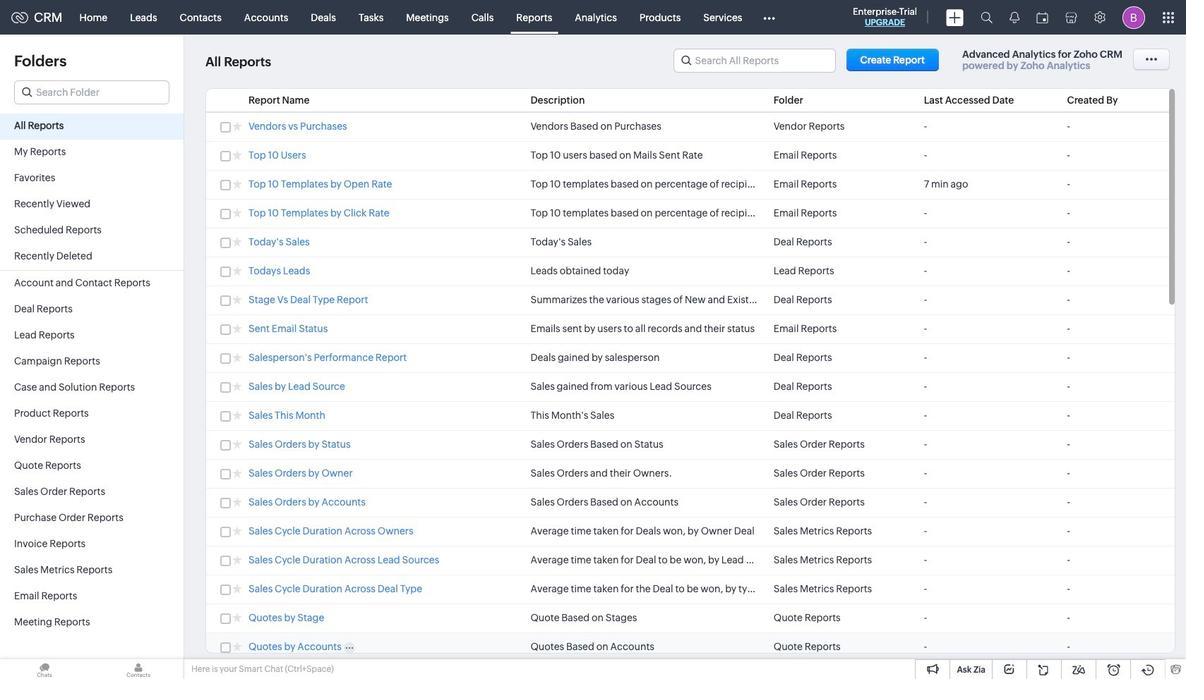 Task type: locate. For each thing, give the bounding box(es) containing it.
create menu element
[[938, 0, 972, 34]]

logo image
[[11, 12, 28, 23]]

search element
[[972, 0, 1001, 35]]

calendar image
[[1037, 12, 1049, 23]]

profile element
[[1114, 0, 1154, 34]]

Search All Reports text field
[[674, 49, 835, 72]]



Task type: describe. For each thing, give the bounding box(es) containing it.
search image
[[981, 11, 993, 23]]

signals image
[[1010, 11, 1020, 23]]

create menu image
[[946, 9, 964, 26]]

signals element
[[1001, 0, 1028, 35]]

Other Modules field
[[754, 6, 784, 29]]

Search Folder text field
[[15, 81, 169, 104]]

chats image
[[0, 660, 89, 680]]

profile image
[[1123, 6, 1145, 29]]

contacts image
[[94, 660, 183, 680]]



